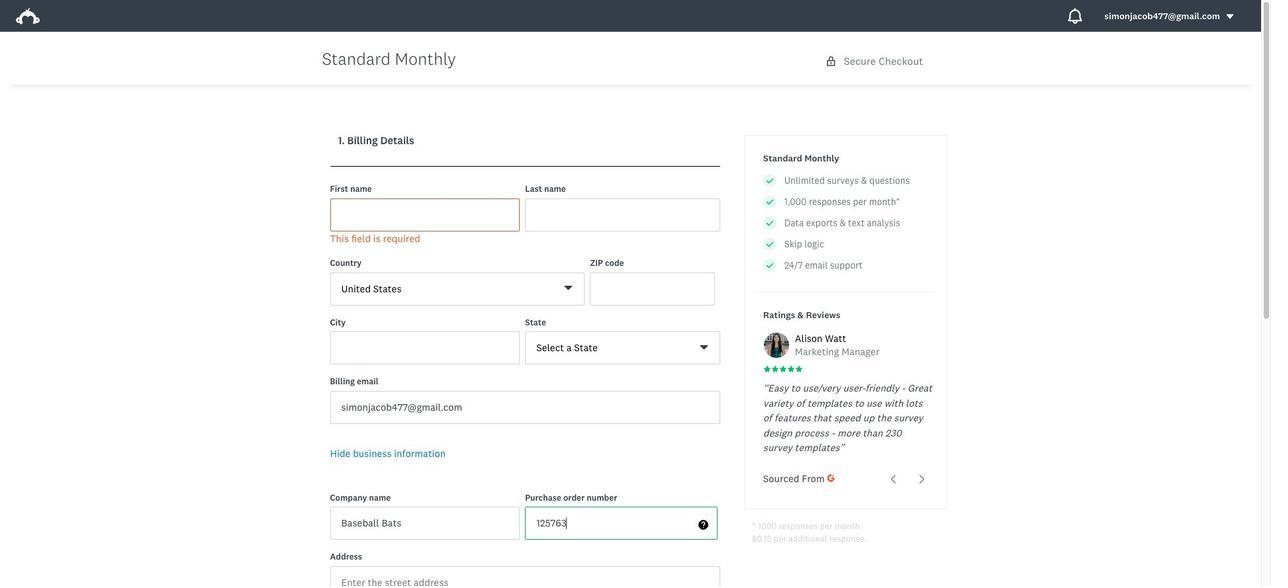 Task type: vqa. For each thing, say whether or not it's contained in the screenshot.
2nd 'Products Icon' from the right
no



Task type: describe. For each thing, give the bounding box(es) containing it.
Enter the street address text field
[[330, 567, 720, 587]]

chevronright image
[[918, 475, 928, 485]]

products icon image
[[1068, 8, 1084, 24]]

help image
[[699, 521, 709, 531]]



Task type: locate. For each thing, give the bounding box(es) containing it.
surveymonkey logo image
[[16, 8, 40, 25]]

None text field
[[330, 332, 520, 365], [330, 391, 720, 424], [525, 507, 718, 540], [330, 332, 520, 365], [330, 391, 720, 424], [525, 507, 718, 540]]

chevronleft image
[[889, 475, 899, 485]]

None text field
[[330, 198, 520, 231], [525, 198, 720, 231], [330, 507, 520, 540], [330, 198, 520, 231], [525, 198, 720, 231], [330, 507, 520, 540]]

dropdown arrow image
[[1226, 12, 1235, 21]]

None telephone field
[[590, 273, 715, 306]]



